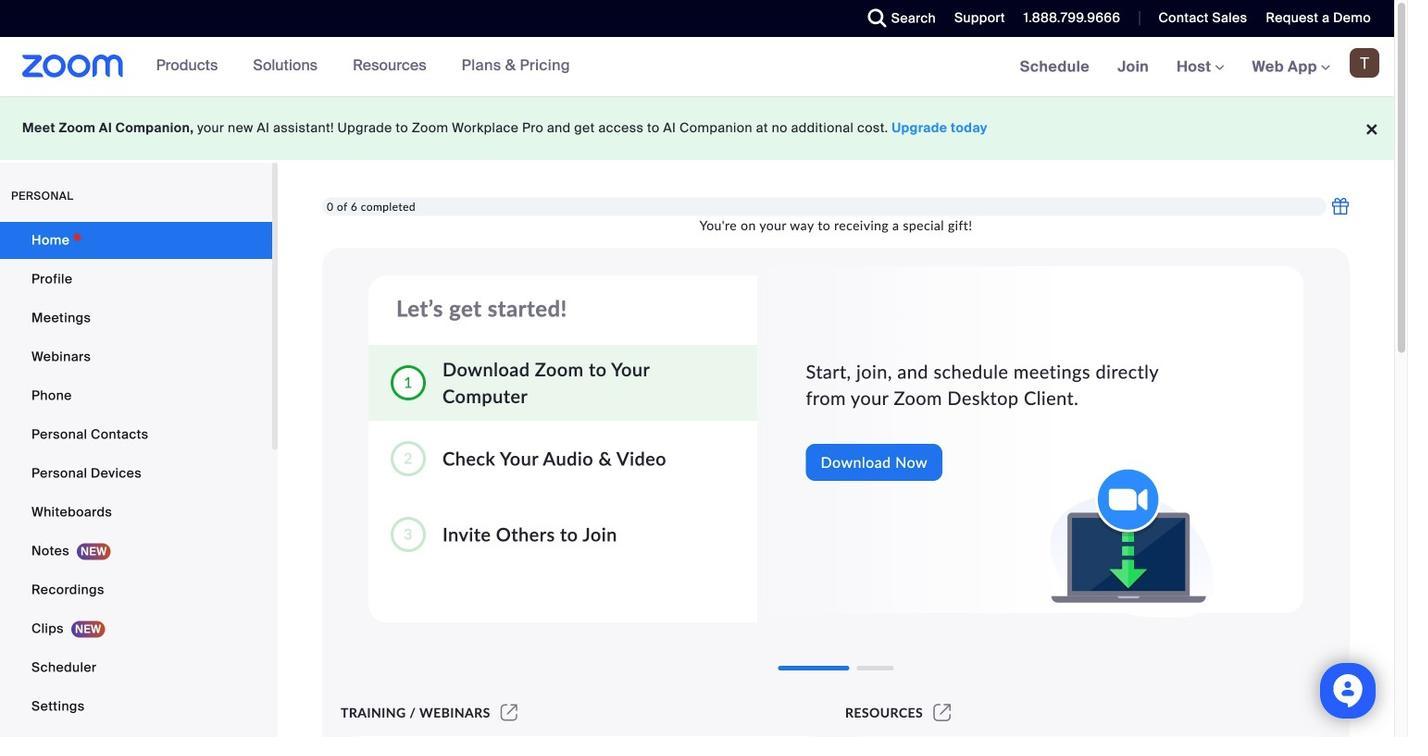 Task type: locate. For each thing, give the bounding box(es) containing it.
footer
[[0, 96, 1394, 160]]

window new image
[[498, 705, 520, 721]]

banner
[[0, 37, 1394, 98]]

profile picture image
[[1350, 48, 1379, 78]]



Task type: describe. For each thing, give the bounding box(es) containing it.
product information navigation
[[124, 37, 584, 96]]

window new image
[[931, 705, 954, 721]]

zoom logo image
[[22, 55, 124, 78]]

meetings navigation
[[1006, 37, 1394, 98]]

personal menu menu
[[0, 222, 272, 738]]



Task type: vqa. For each thing, say whether or not it's contained in the screenshot.
side navigation Navigation
no



